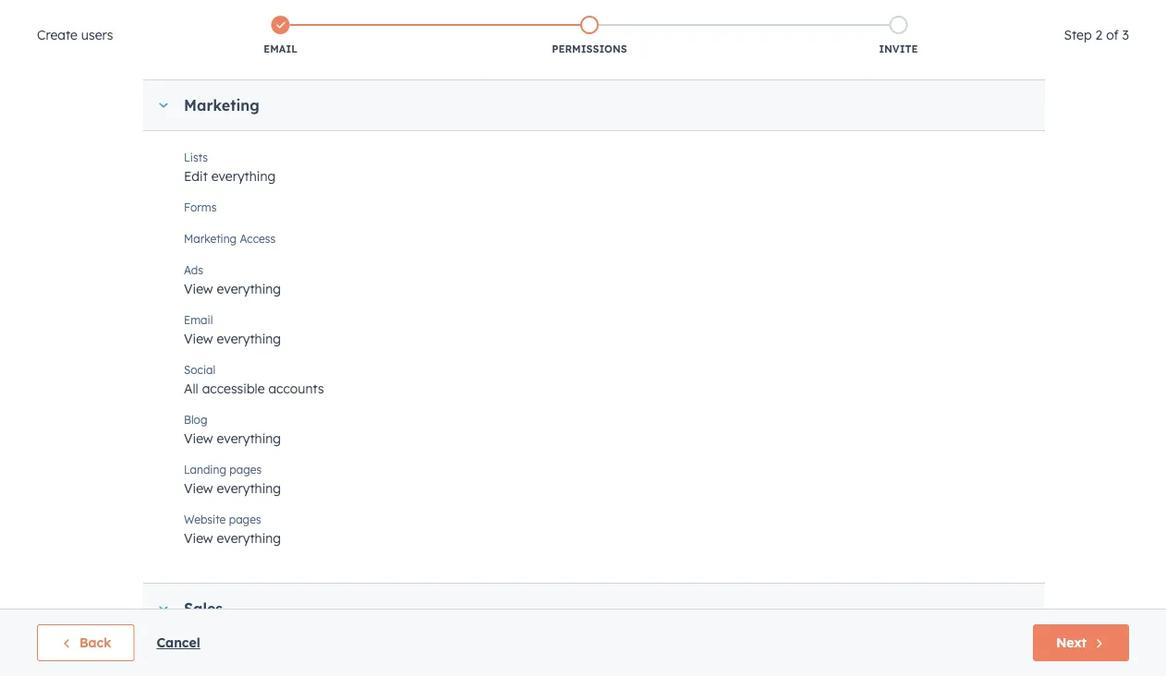 Task type: locate. For each thing, give the bounding box(es) containing it.
everything inside the email view everything
[[217, 331, 281, 347]]

2 column header from the left
[[681, 294, 960, 334]]

3 view from the top
[[184, 431, 213, 447]]

close image
[[1130, 22, 1145, 37]]

4 view from the top
[[184, 481, 213, 497]]

pages for website pages view everything
[[229, 513, 261, 527]]

dialog containing marketing
[[0, 0, 1167, 677]]

navigation
[[269, 98, 449, 144]]

0 horizontal spatial create
[[37, 27, 78, 43]]

next
[[1057, 635, 1087, 651]]

and
[[554, 176, 578, 192]]

view down "ads"
[[184, 281, 213, 297]]

0 vertical spatial marketing
[[184, 96, 260, 115]]

2 marketing from the top
[[184, 232, 237, 245]]

everything down website
[[217, 531, 281, 547]]

create for create users
[[37, 27, 78, 43]]

1 horizontal spatial menu item
[[1049, 0, 1145, 30]]

customize
[[380, 176, 442, 192]]

email inside list item
[[264, 43, 298, 55]]

view for ads view everything
[[184, 281, 213, 297]]

invite list item
[[744, 12, 1053, 60]]

1 menu item from the left
[[910, 0, 952, 30]]

marketing inside dropdown button
[[184, 96, 260, 115]]

back button
[[37, 625, 134, 662]]

0 vertical spatial email
[[264, 43, 298, 55]]

view down blog
[[184, 431, 213, 447]]

1 marketing from the top
[[184, 96, 260, 115]]

users
[[81, 27, 113, 43], [630, 176, 662, 192]]

security link
[[18, 592, 207, 627]]

all
[[184, 381, 199, 397]]

email
[[264, 43, 298, 55], [184, 313, 213, 327]]

lists
[[184, 150, 208, 164]]

menu
[[883, 0, 1145, 30]]

view inside blog view everything
[[184, 431, 213, 447]]

next button
[[1034, 625, 1130, 662]]

account setup element
[[18, 353, 207, 627]]

ads
[[184, 263, 203, 277]]

everything inside ads view everything
[[217, 281, 281, 297]]

1 view from the top
[[184, 281, 213, 297]]

blog
[[184, 413, 207, 427]]

menu item
[[910, 0, 952, 30], [1049, 0, 1145, 30]]

everything inside lists edit everything
[[211, 168, 276, 184]]

2 menu item from the left
[[1049, 0, 1145, 30]]

1 vertical spatial create
[[269, 176, 310, 192]]

marketing down forms
[[184, 232, 237, 245]]

column header
[[312, 294, 682, 334], [681, 294, 960, 334]]

view inside ads view everything
[[184, 281, 213, 297]]

create new users, customize user permissions, and remove users from your account.
[[269, 176, 785, 192]]

view
[[184, 281, 213, 297], [184, 331, 213, 347], [184, 431, 213, 447], [184, 481, 213, 497], [184, 531, 213, 547]]

list
[[126, 12, 1053, 60]]

0 vertical spatial pages
[[230, 463, 262, 477]]

cancel button
[[157, 632, 200, 655]]

access
[[240, 232, 276, 245]]

list containing email
[[126, 12, 1053, 60]]

0 vertical spatial create
[[37, 27, 78, 43]]

email view everything
[[184, 313, 281, 347]]

everything right edit
[[211, 168, 276, 184]]

1 horizontal spatial email
[[264, 43, 298, 55]]

step
[[1065, 27, 1092, 43]]

everything up social all accessible accounts
[[217, 331, 281, 347]]

1 horizontal spatial users
[[630, 176, 662, 192]]

blog view everything
[[184, 413, 281, 447]]

1 vertical spatial pages
[[229, 513, 261, 527]]

consent
[[91, 566, 141, 582]]

marketing
[[184, 96, 260, 115], [184, 232, 237, 245]]

5 view from the top
[[184, 531, 213, 547]]

1 horizontal spatial create
[[269, 176, 310, 192]]

0 horizontal spatial users
[[81, 27, 113, 43]]

create inside heading
[[37, 27, 78, 43]]

new
[[313, 176, 338, 192]]

security
[[30, 601, 79, 618]]

pages right landing
[[230, 463, 262, 477]]

everything for lists edit everything
[[211, 168, 276, 184]]

0 horizontal spatial email
[[184, 313, 213, 327]]

email inside the email view everything
[[184, 313, 213, 327]]

upgrade image
[[888, 8, 905, 24]]

everything up website pages view everything on the left
[[217, 481, 281, 497]]

everything up the email view everything
[[217, 281, 281, 297]]

everything up "landing pages view everything"
[[217, 431, 281, 447]]

0 vertical spatial users
[[81, 27, 113, 43]]

everything inside "landing pages view everything"
[[217, 481, 281, 497]]

view inside website pages view everything
[[184, 531, 213, 547]]

0 horizontal spatial menu item
[[910, 0, 952, 30]]

everything
[[211, 168, 276, 184], [217, 281, 281, 297], [217, 331, 281, 347], [217, 431, 281, 447], [217, 481, 281, 497], [217, 531, 281, 547]]

privacy & consent
[[30, 566, 141, 582]]

everything inside blog view everything
[[217, 431, 281, 447]]

privacy
[[30, 566, 74, 582]]

cancel
[[157, 635, 200, 651]]

marketing up lists on the left of the page
[[184, 96, 260, 115]]

of
[[1107, 27, 1119, 43]]

view up social at the left bottom of page
[[184, 331, 213, 347]]

from
[[666, 176, 695, 192]]

permissions
[[552, 43, 627, 55]]

pages
[[230, 463, 262, 477], [229, 513, 261, 527]]

1 vertical spatial marketing
[[184, 232, 237, 245]]

pages right website
[[229, 513, 261, 527]]

pages inside website pages view everything
[[229, 513, 261, 527]]

view down website
[[184, 531, 213, 547]]

2 view from the top
[[184, 331, 213, 347]]

upgrade link
[[885, 5, 908, 24]]

view down landing
[[184, 481, 213, 497]]

dialog
[[0, 0, 1167, 677]]

3
[[1123, 27, 1130, 43]]

create users heading
[[37, 24, 113, 46]]

your preferences element
[[18, 223, 207, 322]]

your
[[699, 176, 726, 192]]

marketing button
[[143, 80, 1027, 130]]

lists edit everything
[[184, 150, 276, 184]]

1 vertical spatial email
[[184, 313, 213, 327]]

name element
[[312, 334, 681, 401]]

Search name or email address search field
[[274, 256, 542, 289]]

user
[[445, 176, 471, 192]]

pages inside "landing pages view everything"
[[230, 463, 262, 477]]

create
[[37, 27, 78, 43], [269, 176, 310, 192]]

view for blog view everything
[[184, 431, 213, 447]]

view inside the email view everything
[[184, 331, 213, 347]]



Task type: describe. For each thing, give the bounding box(es) containing it.
remove
[[581, 176, 627, 192]]

email for email
[[264, 43, 298, 55]]

view inside "landing pages view everything"
[[184, 481, 213, 497]]

users,
[[341, 176, 377, 192]]

1 column header from the left
[[312, 294, 682, 334]]

website
[[184, 513, 226, 527]]

account.
[[730, 176, 782, 192]]

marketing for marketing
[[184, 96, 260, 115]]

social all accessible accounts
[[184, 363, 324, 397]]

2
[[1096, 27, 1103, 43]]

pages for landing pages view everything
[[230, 463, 262, 477]]

everything inside website pages view everything
[[217, 531, 281, 547]]

everything for blog view everything
[[217, 431, 281, 447]]

marketing access
[[184, 232, 276, 245]]

social
[[184, 363, 216, 377]]

users inside heading
[[81, 27, 113, 43]]

invite
[[879, 43, 918, 55]]

sales
[[184, 600, 223, 618]]

1 vertical spatial users
[[630, 176, 662, 192]]

caret image
[[158, 607, 169, 612]]

email completed list item
[[126, 12, 435, 60]]

privacy & consent link
[[18, 557, 207, 592]]

ads view everything
[[184, 263, 281, 297]]

website pages view everything
[[184, 513, 281, 547]]

name image
[[334, 351, 364, 381]]

landing
[[184, 463, 226, 477]]

&
[[78, 566, 87, 582]]

accessible
[[202, 381, 265, 397]]

list inside dialog
[[126, 12, 1053, 60]]

caret image
[[158, 103, 169, 108]]

email for email view everything
[[184, 313, 213, 327]]

everything for email view everything
[[217, 331, 281, 347]]

step 2 of 3
[[1065, 27, 1130, 43]]

forms
[[184, 200, 217, 214]]

marketing for marketing access
[[184, 232, 237, 245]]

view for email view everything
[[184, 331, 213, 347]]

permissions,
[[475, 176, 551, 192]]

create for create new users, customize user permissions, and remove users from your account.
[[269, 176, 310, 192]]

Search HubSpot search field
[[907, 39, 1133, 70]]

create users
[[37, 27, 113, 43]]

access element
[[959, 334, 1167, 401]]

permissions list item
[[435, 12, 744, 60]]

back
[[80, 635, 111, 651]]

everything for ads view everything
[[217, 281, 281, 297]]

landing pages view everything
[[184, 463, 281, 497]]

sales button
[[143, 584, 1027, 634]]

seat element
[[681, 334, 959, 401]]

edit
[[184, 168, 208, 184]]

accounts
[[268, 381, 324, 397]]



Task type: vqa. For each thing, say whether or not it's contained in the screenshot.
everything within Email View everything
yes



